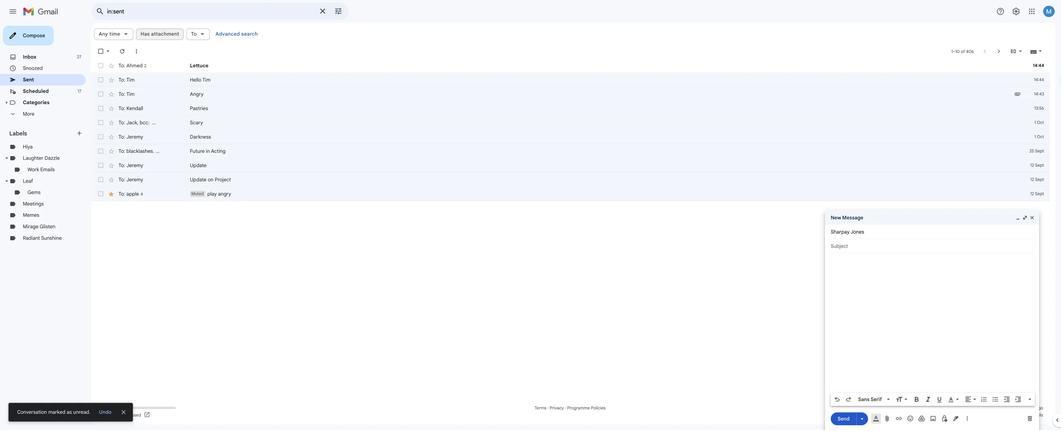 Task type: describe. For each thing, give the bounding box(es) containing it.
leaf link
[[25, 198, 37, 205]]

5 to: from the top
[[132, 133, 139, 140]]

4 to: from the top
[[132, 117, 139, 124]]

darkness link
[[211, 148, 1061, 156]]

emails
[[45, 185, 61, 192]]

inbox link
[[25, 60, 40, 67]]

project
[[239, 196, 257, 203]]

compose button
[[3, 29, 60, 51]]

to: inside lettuce row
[[132, 69, 139, 76]]

8 row from the top
[[102, 192, 1061, 208]]

leaf
[[25, 198, 37, 205]]

darkness
[[211, 149, 235, 156]]

compose
[[25, 36, 50, 43]]

has attachment button
[[151, 32, 204, 44]]

work emails link
[[31, 185, 61, 192]]

to button
[[207, 32, 233, 44]]

laughter dazzle link
[[25, 173, 66, 179]]

categories
[[25, 111, 55, 118]]

1 row from the top
[[102, 81, 1061, 97]]

2
[[160, 70, 163, 76]]

to: kendall
[[132, 117, 159, 124]]

time
[[122, 34, 134, 41]]

hello tim link
[[211, 85, 1061, 93]]

lettuce row
[[102, 65, 1061, 81]]

work
[[31, 185, 43, 192]]

work emails
[[31, 185, 61, 192]]

3 to: from the top
[[132, 101, 139, 108]]

9 row from the top
[[102, 208, 1061, 224]]

categories link
[[25, 111, 55, 118]]

snoozed link
[[25, 73, 47, 79]]

2 to: tim from the top
[[132, 101, 150, 108]]

snoozed
[[25, 73, 47, 79]]

on
[[231, 196, 237, 203]]

memes
[[25, 236, 44, 243]]

any time button
[[105, 32, 148, 44]]

advanced search
[[239, 34, 286, 41]]

dazzle
[[50, 173, 66, 179]]

7 to: from the top
[[132, 165, 139, 171]]

tim up to: kendall
[[141, 101, 150, 108]]

2 row from the top
[[102, 97, 1061, 113]]

hello tim
[[211, 85, 234, 92]]

ahmed
[[141, 69, 158, 76]]

blacklashes.
[[141, 165, 171, 171]]

inbox
[[25, 60, 40, 67]]

Message Body text field
[[923, 286, 1061, 431]]

search
[[268, 34, 286, 41]]

scary link
[[211, 132, 1061, 140]]

Search mail text field
[[119, 9, 349, 17]]

labels heading
[[10, 144, 84, 152]]

gems
[[31, 211, 45, 217]]

scheduled
[[25, 98, 54, 105]]

to
[[212, 34, 219, 41]]

to: jeremy for update on project
[[132, 196, 159, 203]]



Task type: vqa. For each thing, say whether or not it's contained in the screenshot.


Task type: locate. For each thing, give the bounding box(es) containing it.
lettuce link
[[211, 69, 1061, 77]]

2 to: jeremy from the top
[[132, 181, 159, 187]]

refresh image
[[132, 53, 140, 61]]

laughter dazzle
[[25, 173, 66, 179]]

to: tim up to: kendall
[[132, 101, 150, 108]]

labels
[[10, 144, 30, 152]]

hello
[[211, 85, 224, 92]]

lettuce
[[211, 69, 232, 76]]

update on project link
[[211, 196, 1061, 204]]

any time
[[110, 34, 134, 41]]

labels navigation
[[0, 25, 102, 431]]

6 to: from the top
[[132, 149, 139, 156]]

tim
[[141, 85, 150, 92], [225, 85, 234, 92], [141, 101, 150, 108]]

memes link
[[25, 236, 44, 243]]

to:
[[132, 69, 139, 76], [132, 85, 139, 92], [132, 101, 139, 108], [132, 117, 139, 124], [132, 133, 139, 140], [132, 149, 139, 156], [132, 165, 139, 171], [132, 181, 139, 187], [132, 196, 139, 203]]

1 button
[[1054, 50, 1061, 64]]

update up update on project
[[211, 181, 229, 187]]

dialog
[[917, 234, 1061, 431]]

1 jeremy from the top
[[141, 149, 159, 156]]

Subject field
[[923, 270, 1061, 278]]

update link
[[211, 180, 1061, 188]]

9 to: from the top
[[132, 196, 139, 203]]

to: blacklashes.
[[132, 165, 171, 171]]

row
[[102, 81, 1061, 97], [102, 97, 1061, 113], [102, 113, 1061, 129], [102, 129, 1061, 144], [102, 144, 1061, 160], [102, 160, 1061, 176], [102, 176, 1061, 192], [102, 192, 1061, 208], [102, 208, 1061, 224]]

7 row from the top
[[102, 176, 1061, 192]]

1 update from the top
[[211, 181, 229, 187]]

advanced
[[239, 34, 267, 41]]

to: tim
[[132, 85, 150, 92], [132, 101, 150, 108]]

jeremy for darkness
[[141, 149, 159, 156]]

gems link
[[31, 211, 45, 217]]

2 vertical spatial jeremy
[[141, 196, 159, 203]]

kendall
[[141, 117, 159, 124]]

2 vertical spatial to: jeremy
[[132, 196, 159, 203]]

1 to: tim from the top
[[132, 85, 150, 92]]

update for update
[[211, 181, 229, 187]]

2 jeremy from the top
[[141, 181, 159, 187]]

scheduled link
[[25, 98, 54, 105]]

0 vertical spatial to: tim
[[132, 85, 150, 92]]

0 vertical spatial jeremy
[[141, 149, 159, 156]]

to: ahmed 2
[[132, 69, 163, 76]]

to: tim down to: ahmed 2
[[132, 85, 150, 92]]

scary
[[211, 133, 226, 140]]

None checkbox
[[108, 69, 116, 77], [108, 101, 116, 109], [108, 117, 116, 125], [108, 164, 116, 172], [108, 180, 116, 188], [108, 196, 116, 204], [108, 212, 116, 220], [108, 69, 116, 77], [108, 101, 116, 109], [108, 117, 116, 125], [108, 164, 116, 172], [108, 180, 116, 188], [108, 196, 116, 204], [108, 212, 116, 220]]

tim inside hello tim link
[[225, 85, 234, 92]]

to: jeremy for darkness
[[132, 149, 159, 156]]

main menu image
[[10, 8, 19, 17]]

jeremy for update
[[141, 181, 159, 187]]

to: jeremy
[[132, 149, 159, 156], [132, 181, 159, 187], [132, 196, 159, 203]]

has attachment
[[156, 34, 199, 41]]

meetings link
[[25, 223, 49, 230]]

alert
[[13, 18, 1061, 25]]

1 to: from the top
[[132, 69, 139, 76]]

8 to: from the top
[[132, 181, 139, 187]]

jeremy for update on project
[[141, 196, 159, 203]]

tim down to: ahmed 2
[[141, 85, 150, 92]]

None checkbox
[[108, 53, 116, 61], [108, 85, 116, 93], [108, 132, 116, 140], [108, 148, 116, 156], [108, 53, 116, 61], [108, 85, 116, 93], [108, 132, 116, 140], [108, 148, 116, 156]]

hiya
[[25, 160, 36, 167]]

has
[[156, 34, 166, 41]]

meetings
[[25, 223, 49, 230]]

jeremy
[[141, 149, 159, 156], [141, 181, 159, 187], [141, 196, 159, 203]]

gmail image
[[25, 5, 69, 21]]

sent
[[25, 85, 38, 92]]

6 row from the top
[[102, 160, 1061, 176]]

attachment
[[168, 34, 199, 41]]

any
[[110, 34, 120, 41]]

advanced search button
[[236, 31, 290, 45]]

main content containing lettuce
[[102, 25, 1061, 431]]

4 row from the top
[[102, 129, 1061, 144]]

sent link
[[25, 85, 38, 92]]

0 vertical spatial update
[[211, 181, 229, 187]]

jack
[[141, 133, 152, 140]]

update for update on project
[[211, 196, 229, 203]]

3 row from the top
[[102, 113, 1061, 129]]

1 vertical spatial jeremy
[[141, 181, 159, 187]]

3 to: jeremy from the top
[[132, 196, 159, 203]]

main content
[[102, 25, 1061, 431]]

2 update from the top
[[211, 196, 229, 203]]

1 vertical spatial update
[[211, 196, 229, 203]]

laughter
[[25, 173, 48, 179]]

5 row from the top
[[102, 144, 1061, 160]]

1 vertical spatial to: tim
[[132, 101, 150, 108]]

3 jeremy from the top
[[141, 196, 159, 203]]

clear search image
[[351, 4, 367, 20]]

update on project
[[211, 196, 257, 203]]

hiya link
[[25, 160, 36, 167]]

1 to: jeremy from the top
[[132, 149, 159, 156]]

advanced search options image
[[368, 4, 384, 20]]

to: jeremy for update
[[132, 181, 159, 187]]

2 to: from the top
[[132, 85, 139, 92]]

update
[[211, 181, 229, 187], [211, 196, 229, 203]]

search mail image
[[104, 6, 118, 20]]

None search field
[[102, 3, 387, 22]]

tim right "hello"
[[225, 85, 234, 92]]

1
[[1057, 54, 1059, 60]]

1 vertical spatial to: jeremy
[[132, 181, 159, 187]]

update left the 'on' in the top of the page
[[211, 196, 229, 203]]

0 vertical spatial to: jeremy
[[132, 149, 159, 156]]

to: jack
[[132, 133, 152, 140]]



